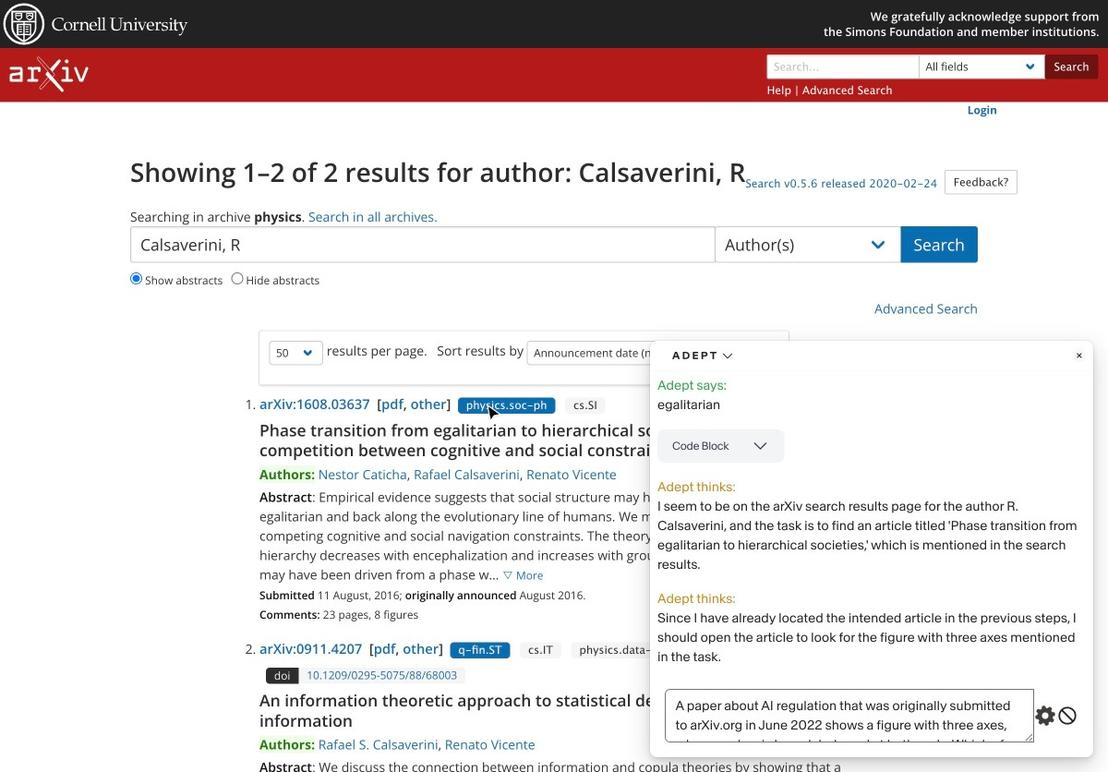 Task type: describe. For each thing, give the bounding box(es) containing it.
cornell university image
[[3, 3, 188, 45]]

user menu navigation
[[111, 102, 998, 118]]

arxiv logo image
[[10, 57, 88, 92]]

Search term or terms text field
[[767, 54, 920, 79]]



Task type: locate. For each thing, give the bounding box(es) containing it.
None radio
[[231, 273, 243, 285]]

Search term... text field
[[130, 226, 716, 263]]

None radio
[[130, 273, 142, 285]]

banner
[[0, 0, 1108, 48]]



